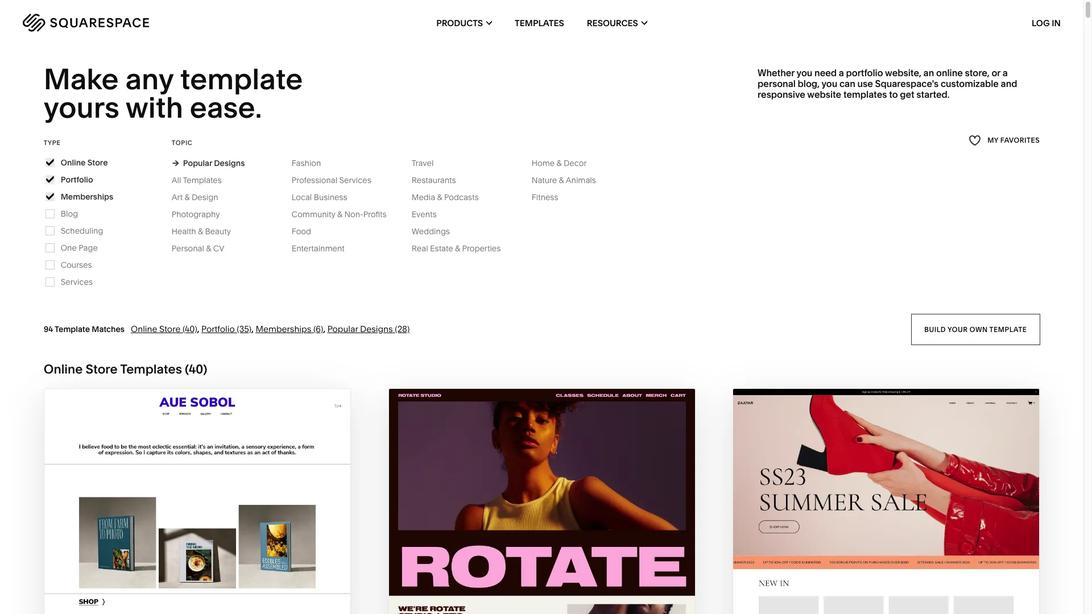 Task type: locate. For each thing, give the bounding box(es) containing it.
, left "memberships (6)" link
[[252, 324, 254, 334]]

aue sobol element
[[44, 389, 350, 614]]

website
[[807, 89, 841, 100]]

1 vertical spatial template
[[989, 325, 1027, 334]]

or
[[992, 67, 1001, 78]]

blog
[[61, 209, 78, 219]]

personal
[[172, 243, 204, 254]]

2 horizontal spatial templates
[[515, 17, 564, 28]]

1 horizontal spatial portfolio
[[201, 324, 235, 334]]

1 vertical spatial rotate
[[547, 593, 589, 606]]

preview down start with aue sobol
[[139, 593, 189, 606]]

make
[[44, 61, 119, 97]]

with inside button
[[861, 570, 890, 584]]

online for online store (40) , portfolio (35) , memberships (6) , popular designs (28)
[[131, 324, 157, 334]]

resources
[[587, 17, 638, 28]]

& right media
[[437, 192, 442, 202]]

started.
[[917, 89, 950, 100]]

home & decor
[[532, 158, 587, 168]]

my favorites link
[[969, 133, 1040, 148]]

online store (40) link
[[131, 324, 197, 334]]

art & design
[[172, 192, 218, 202]]

0 vertical spatial templates
[[515, 17, 564, 28]]

rotate up "preview rotate" link
[[549, 570, 591, 584]]

2 vertical spatial templates
[[120, 362, 182, 377]]

art & design link
[[172, 192, 230, 202]]

& for cv
[[206, 243, 211, 254]]

start for preview rotate
[[480, 570, 515, 584]]

store for online store
[[87, 157, 108, 168]]

store for online store templates ( 40 )
[[86, 362, 118, 377]]

media & podcasts
[[412, 192, 479, 202]]

services up business
[[339, 175, 371, 185]]

memberships
[[61, 192, 113, 202], [256, 324, 311, 334]]

0 vertical spatial sobol
[[219, 570, 258, 584]]

my
[[988, 136, 999, 145]]

rotate down start with rotate
[[547, 593, 589, 606]]

, left 'portfolio (35)' link
[[197, 324, 199, 334]]

0 vertical spatial store
[[87, 157, 108, 168]]

designs
[[214, 158, 245, 168], [360, 324, 393, 334]]

rotate image
[[389, 389, 695, 614]]

scheduling
[[61, 226, 103, 236]]

resources button
[[587, 0, 647, 46]]

2 preview from the left
[[494, 593, 544, 606]]

preview down start with zaatar
[[838, 593, 888, 606]]

1 vertical spatial portfolio
[[201, 324, 235, 334]]

start for preview aue sobol
[[125, 570, 159, 584]]

restaurants link
[[412, 175, 467, 185]]

portfolio down the online store
[[61, 175, 93, 185]]

events link
[[412, 209, 448, 219]]

3 start from the left
[[824, 570, 859, 584]]

template
[[180, 61, 303, 97], [989, 325, 1027, 334]]

local
[[292, 192, 312, 202]]

get
[[900, 89, 915, 100]]

popular right (6)
[[327, 324, 358, 334]]

sobol up preview aue sobol link
[[219, 570, 258, 584]]

& right estate
[[455, 243, 460, 254]]

memberships up the blog
[[61, 192, 113, 202]]

designs left the (28)
[[360, 324, 393, 334]]

& right 'art'
[[185, 192, 190, 202]]

preview zaatar link
[[838, 584, 935, 614]]

1 horizontal spatial services
[[339, 175, 371, 185]]

0 horizontal spatial preview
[[139, 593, 189, 606]]

preview down start with rotate
[[494, 593, 544, 606]]

design
[[192, 192, 218, 202]]

3 , from the left
[[323, 324, 325, 334]]

2 start from the left
[[480, 570, 515, 584]]

aue inside button
[[193, 570, 216, 584]]

(28)
[[395, 324, 410, 334]]

1 horizontal spatial templates
[[183, 175, 222, 185]]

template inside make any template yours with ease.
[[180, 61, 303, 97]]

home
[[532, 158, 555, 168]]

with for start with aue sobol
[[162, 570, 191, 584]]

zaatar down start with zaatar
[[891, 593, 935, 606]]

1 horizontal spatial memberships
[[256, 324, 311, 334]]

1 vertical spatial zaatar
[[891, 593, 935, 606]]

start inside button
[[824, 570, 859, 584]]

health & beauty
[[172, 226, 231, 237]]

aue up preview aue sobol link
[[193, 570, 216, 584]]

online right matches
[[131, 324, 157, 334]]

home & decor link
[[532, 158, 598, 168]]

services down 'courses'
[[61, 277, 93, 287]]

fashion link
[[292, 158, 332, 168]]

2 vertical spatial store
[[86, 362, 118, 377]]

0 horizontal spatial you
[[797, 67, 813, 78]]

online
[[61, 157, 86, 168], [131, 324, 157, 334], [44, 362, 83, 377]]

can
[[840, 78, 855, 89]]

with up "preview rotate" link
[[517, 570, 546, 584]]

& left non-
[[337, 209, 342, 219]]

podcasts
[[444, 192, 479, 202]]

templates
[[515, 17, 564, 28], [183, 175, 222, 185], [120, 362, 182, 377]]

a right need
[[839, 67, 844, 78]]

preview for preview rotate
[[494, 593, 544, 606]]

preview inside "link"
[[838, 593, 888, 606]]

0 horizontal spatial designs
[[214, 158, 245, 168]]

portfolio (35) link
[[201, 324, 252, 334]]

portfolio left the (35)
[[201, 324, 235, 334]]

& right nature
[[559, 175, 564, 185]]

1 preview from the left
[[139, 593, 189, 606]]

2 , from the left
[[252, 324, 254, 334]]

all templates link
[[172, 175, 233, 185]]

2 horizontal spatial start
[[824, 570, 859, 584]]

0 horizontal spatial start
[[125, 570, 159, 584]]

1 horizontal spatial template
[[989, 325, 1027, 334]]

start
[[125, 570, 159, 584], [480, 570, 515, 584], [824, 570, 859, 584]]

0 vertical spatial services
[[339, 175, 371, 185]]

health
[[172, 226, 196, 237]]

start for preview zaatar
[[824, 570, 859, 584]]

& right home
[[557, 158, 562, 168]]

decor
[[564, 158, 587, 168]]

a
[[839, 67, 844, 78], [1003, 67, 1008, 78]]

ease.
[[190, 90, 262, 125]]

(
[[185, 362, 189, 377]]

0 vertical spatial aue
[[193, 570, 216, 584]]

1 horizontal spatial ,
[[252, 324, 254, 334]]

online down 'template'
[[44, 362, 83, 377]]

0 horizontal spatial template
[[180, 61, 303, 97]]

all
[[172, 175, 181, 185]]

0 horizontal spatial a
[[839, 67, 844, 78]]

zaatar up preview zaatar "link"
[[893, 570, 937, 584]]

rotate element
[[389, 389, 695, 614]]

zaatar
[[893, 570, 937, 584], [891, 593, 935, 606]]

0 horizontal spatial portfolio
[[61, 175, 93, 185]]

0 horizontal spatial ,
[[197, 324, 199, 334]]

0 vertical spatial memberships
[[61, 192, 113, 202]]

0 horizontal spatial popular
[[183, 158, 212, 168]]

you left can
[[822, 78, 838, 89]]

whether
[[758, 67, 795, 78]]

popular designs
[[183, 158, 245, 168]]

store for online store (40) , portfolio (35) , memberships (6) , popular designs (28)
[[159, 324, 181, 334]]

0 vertical spatial rotate
[[549, 570, 591, 584]]

1 vertical spatial popular
[[327, 324, 358, 334]]

beauty
[[205, 226, 231, 237]]

in
[[1052, 17, 1061, 28]]

1 , from the left
[[197, 324, 199, 334]]

& for non-
[[337, 209, 342, 219]]

memberships left (6)
[[256, 324, 311, 334]]

, left the 'popular designs (28)' link
[[323, 324, 325, 334]]

profits
[[363, 209, 387, 219]]

with
[[126, 90, 183, 125], [162, 570, 191, 584], [517, 570, 546, 584], [861, 570, 890, 584]]

1 start from the left
[[125, 570, 159, 584]]

3 preview from the left
[[838, 593, 888, 606]]

& for podcasts
[[437, 192, 442, 202]]

1 horizontal spatial a
[[1003, 67, 1008, 78]]

with up preview zaatar "link"
[[861, 570, 890, 584]]

portfolio
[[846, 67, 883, 78]]

1 vertical spatial designs
[[360, 324, 393, 334]]

1 vertical spatial store
[[159, 324, 181, 334]]

& left cv in the left top of the page
[[206, 243, 211, 254]]

0 vertical spatial template
[[180, 61, 303, 97]]

start with rotate button
[[480, 562, 604, 593]]

popular up all templates
[[183, 158, 212, 168]]

2 horizontal spatial ,
[[323, 324, 325, 334]]

0 vertical spatial zaatar
[[893, 570, 937, 584]]

events
[[412, 209, 437, 219]]

aue down start with aue sobol
[[191, 593, 214, 606]]

use
[[858, 78, 873, 89]]

1 vertical spatial services
[[61, 277, 93, 287]]

online for online store templates ( 40 )
[[44, 362, 83, 377]]

aue
[[193, 570, 216, 584], [191, 593, 214, 606]]

professional
[[292, 175, 337, 185]]

store
[[87, 157, 108, 168], [159, 324, 181, 334], [86, 362, 118, 377]]

you left need
[[797, 67, 813, 78]]

2 horizontal spatial preview
[[838, 593, 888, 606]]

with inside make any template yours with ease.
[[126, 90, 183, 125]]

& for decor
[[557, 158, 562, 168]]

None checkbox
[[46, 193, 54, 201]]

online up the blog
[[61, 157, 86, 168]]

preview
[[139, 593, 189, 606], [494, 593, 544, 606], [838, 593, 888, 606]]

a right or
[[1003, 67, 1008, 78]]

& right the health
[[198, 226, 203, 237]]

)
[[203, 362, 207, 377]]

products button
[[436, 0, 492, 46]]

online store
[[61, 157, 108, 168]]

2 vertical spatial online
[[44, 362, 83, 377]]

& for animals
[[559, 175, 564, 185]]

with up topic
[[126, 90, 183, 125]]

one page
[[61, 243, 98, 253]]

1 vertical spatial online
[[131, 324, 157, 334]]

my favorites
[[988, 136, 1040, 145]]

products
[[436, 17, 483, 28]]

0 vertical spatial online
[[61, 157, 86, 168]]

build your own template
[[924, 325, 1027, 334]]

designs up all templates link
[[214, 158, 245, 168]]

with up preview aue sobol link
[[162, 570, 191, 584]]

sobol down start with aue sobol
[[217, 593, 256, 606]]

1 horizontal spatial start
[[480, 570, 515, 584]]

sobol
[[219, 570, 258, 584], [217, 593, 256, 606]]

1 horizontal spatial preview
[[494, 593, 544, 606]]

media
[[412, 192, 435, 202]]



Task type: describe. For each thing, give the bounding box(es) containing it.
with for start with rotate
[[517, 570, 546, 584]]

fitness link
[[532, 192, 570, 202]]

preview for preview aue sobol
[[139, 593, 189, 606]]

topic
[[172, 139, 193, 147]]

photography link
[[172, 209, 231, 219]]

photography
[[172, 209, 220, 219]]

squarespace's
[[875, 78, 939, 89]]

personal & cv
[[172, 243, 224, 254]]

popular designs link
[[172, 158, 245, 168]]

nature
[[532, 175, 557, 185]]

94
[[44, 324, 53, 334]]

0 horizontal spatial services
[[61, 277, 93, 287]]

community
[[292, 209, 335, 219]]

zaatar image
[[733, 389, 1039, 614]]

make any template yours with ease.
[[44, 61, 309, 125]]

weddings
[[412, 226, 450, 237]]

preview aue sobol
[[139, 593, 256, 606]]

personal
[[758, 78, 796, 89]]

professional services link
[[292, 175, 383, 185]]

build your own template button
[[911, 314, 1040, 345]]

templates link
[[515, 0, 564, 46]]

squarespace logo image
[[23, 14, 149, 32]]

templates
[[844, 89, 887, 100]]

online
[[936, 67, 963, 78]]

1 vertical spatial memberships
[[256, 324, 311, 334]]

(35)
[[237, 324, 252, 334]]

start with aue sobol
[[125, 570, 258, 584]]

animals
[[566, 175, 596, 185]]

own
[[970, 325, 988, 334]]

40
[[189, 362, 203, 377]]

community & non-profits link
[[292, 209, 398, 219]]

type
[[44, 139, 61, 147]]

preview rotate
[[494, 593, 589, 606]]

2 a from the left
[[1003, 67, 1008, 78]]

0 vertical spatial designs
[[214, 158, 245, 168]]

online store (40) , portfolio (35) , memberships (6) , popular designs (28)
[[131, 324, 410, 334]]

fashion
[[292, 158, 321, 168]]

need
[[815, 67, 837, 78]]

nature & animals link
[[532, 175, 607, 185]]

1 vertical spatial templates
[[183, 175, 222, 185]]

yours
[[44, 90, 119, 125]]

rotate inside the 'start with rotate' button
[[549, 570, 591, 584]]

template
[[55, 324, 90, 334]]

real estate & properties
[[412, 243, 501, 254]]

store,
[[965, 67, 990, 78]]

0 vertical spatial portfolio
[[61, 175, 93, 185]]

food link
[[292, 226, 323, 237]]

1 horizontal spatial designs
[[360, 324, 393, 334]]

zaatar inside "link"
[[891, 593, 935, 606]]

to
[[889, 89, 898, 100]]

estate
[[430, 243, 453, 254]]

and
[[1001, 78, 1017, 89]]

community & non-profits
[[292, 209, 387, 219]]

& for design
[[185, 192, 190, 202]]

whether you need a portfolio website, an online store, or a personal blog, you can use squarespace's customizable and responsive website templates to get started.
[[758, 67, 1017, 100]]

matches
[[92, 324, 125, 334]]

art
[[172, 192, 183, 202]]

online for online store
[[61, 157, 86, 168]]

memberships (6) link
[[256, 324, 323, 334]]

nature & animals
[[532, 175, 596, 185]]

preview for preview zaatar
[[838, 593, 888, 606]]

zaatar element
[[733, 389, 1039, 614]]

real estate & properties link
[[412, 243, 512, 254]]

0 vertical spatial popular
[[183, 158, 212, 168]]

food
[[292, 226, 311, 237]]

weddings link
[[412, 226, 461, 237]]

0 horizontal spatial templates
[[120, 362, 182, 377]]

start with rotate
[[480, 570, 591, 584]]

customizable
[[941, 78, 999, 89]]

preview aue sobol link
[[139, 584, 256, 614]]

template inside button
[[989, 325, 1027, 334]]

1 horizontal spatial popular
[[327, 324, 358, 334]]

preview rotate link
[[494, 584, 589, 614]]

page
[[79, 243, 98, 253]]

professional services
[[292, 175, 371, 185]]

local business
[[292, 192, 347, 202]]

start with aue sobol button
[[125, 562, 270, 593]]

responsive
[[758, 89, 805, 100]]

with for start with zaatar
[[861, 570, 890, 584]]

zaatar inside button
[[893, 570, 937, 584]]

all templates
[[172, 175, 222, 185]]

courses
[[61, 260, 92, 270]]

personal & cv link
[[172, 243, 236, 254]]

1 vertical spatial aue
[[191, 593, 214, 606]]

start with zaatar
[[824, 570, 937, 584]]

94 template matches
[[44, 324, 125, 334]]

rotate inside "preview rotate" link
[[547, 593, 589, 606]]

1 vertical spatial sobol
[[217, 593, 256, 606]]

0 horizontal spatial memberships
[[61, 192, 113, 202]]

1 a from the left
[[839, 67, 844, 78]]

restaurants
[[412, 175, 456, 185]]

& for beauty
[[198, 226, 203, 237]]

1 horizontal spatial you
[[822, 78, 838, 89]]

(6)
[[313, 324, 323, 334]]

travel link
[[412, 158, 445, 168]]

blog,
[[798, 78, 820, 89]]

media & podcasts link
[[412, 192, 490, 202]]

health & beauty link
[[172, 226, 242, 237]]

local business link
[[292, 192, 359, 202]]

travel
[[412, 158, 434, 168]]

real
[[412, 243, 428, 254]]

sobol inside button
[[219, 570, 258, 584]]

any
[[125, 61, 173, 97]]

aue sobol image
[[44, 389, 350, 614]]

log             in
[[1032, 17, 1061, 28]]

non-
[[344, 209, 363, 219]]

fitness
[[532, 192, 558, 202]]

entertainment link
[[292, 243, 356, 254]]

properties
[[462, 243, 501, 254]]

squarespace logo link
[[23, 14, 230, 32]]

start with zaatar button
[[824, 562, 949, 593]]



Task type: vqa. For each thing, say whether or not it's contained in the screenshot.
physical
no



